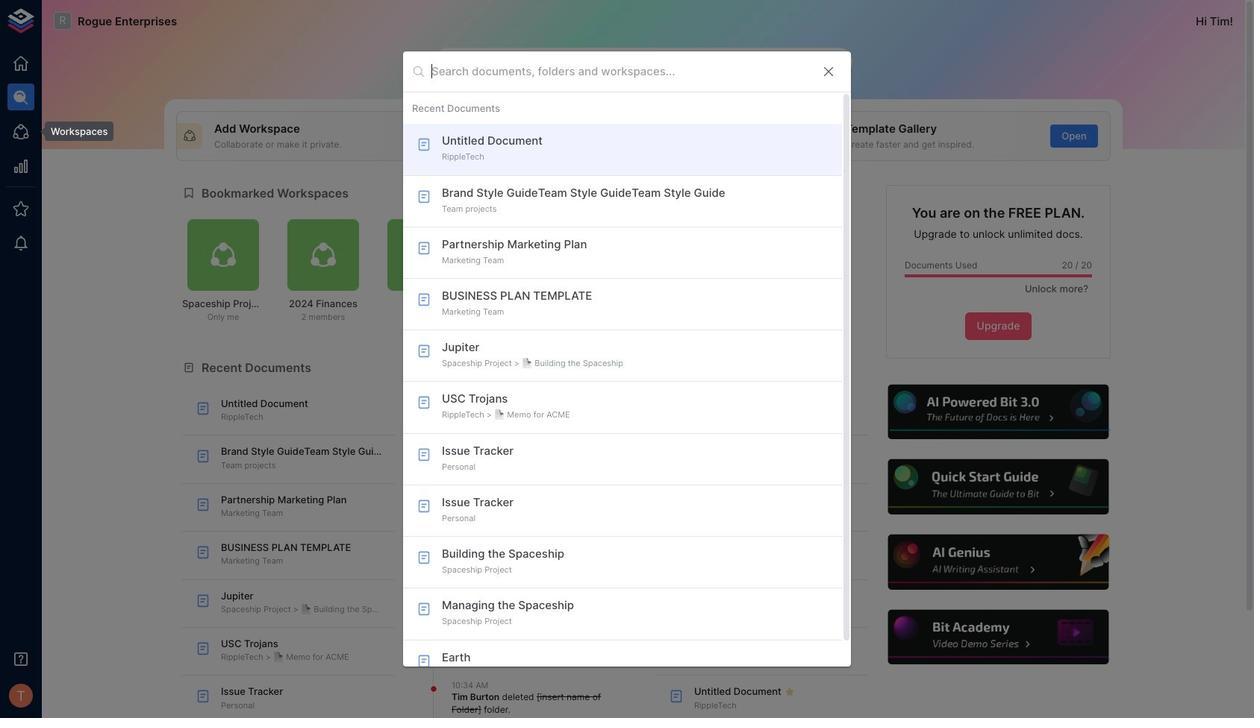 Task type: locate. For each thing, give the bounding box(es) containing it.
1 help image from the top
[[886, 383, 1111, 442]]

dialog
[[403, 51, 851, 693]]

tooltip
[[34, 122, 114, 141]]

help image
[[886, 383, 1111, 442], [886, 458, 1111, 517], [886, 533, 1111, 592], [886, 608, 1111, 668]]



Task type: describe. For each thing, give the bounding box(es) containing it.
3 help image from the top
[[886, 533, 1111, 592]]

Search documents, folders and workspaces... text field
[[431, 60, 809, 83]]

2 help image from the top
[[886, 458, 1111, 517]]

4 help image from the top
[[886, 608, 1111, 668]]



Task type: vqa. For each thing, say whether or not it's contained in the screenshot.
Bookmark Image
no



